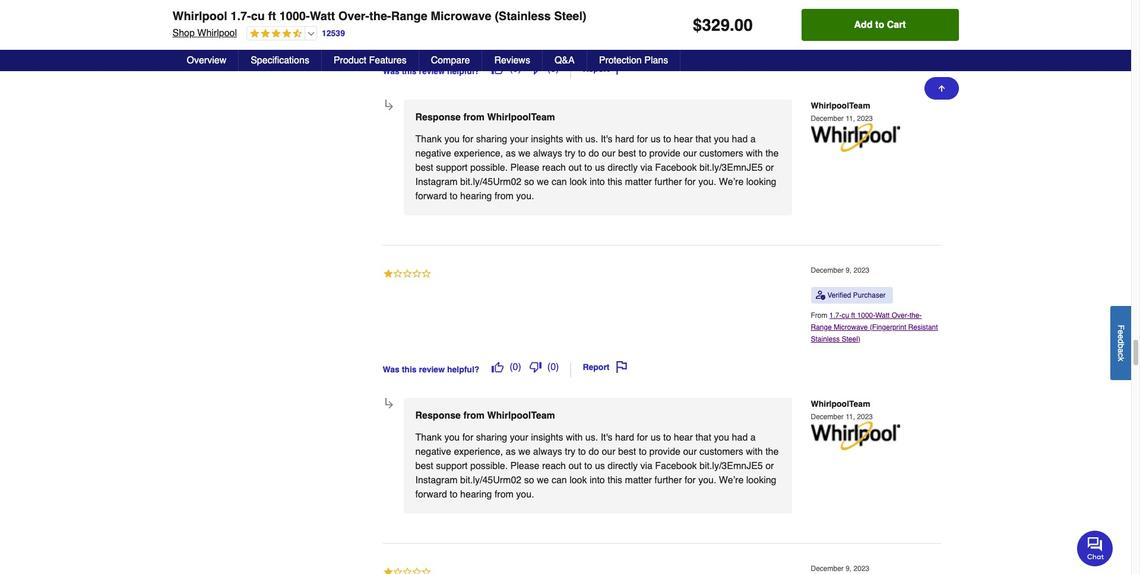 Task type: describe. For each thing, give the bounding box(es) containing it.
further for 1
[[655, 177, 682, 187]]

( 0 ) left thumb down icon
[[510, 63, 521, 74]]

1 e from the top
[[1117, 330, 1126, 335]]

specifications
[[251, 55, 309, 66]]

$
[[693, 15, 702, 34]]

c
[[1117, 353, 1126, 357]]

product
[[334, 55, 366, 66]]

k
[[1117, 357, 1126, 362]]

q&a button
[[543, 50, 587, 71]]

as for december 9, 2023
[[506, 447, 516, 458]]

was for december 9, 2023
[[383, 365, 400, 375]]

out for december 9, 2023
[[569, 461, 582, 472]]

whirlpoolteam december 11, 2023 for 1
[[811, 101, 873, 123]]

instagram for 1
[[415, 177, 458, 187]]

steel) inside 1.7-cu ft 1000-watt over-the- range microwave (fingerprint resistant stainless steel)
[[842, 335, 861, 344]]

we're for december 9, 2023
[[719, 476, 744, 486]]

can for december 9, 2023
[[552, 476, 567, 486]]

review for 1
[[419, 66, 445, 76]]

report button for 1
[[579, 59, 632, 79]]

negative for december 9, 2023
[[415, 447, 451, 458]]

that for december 9, 2023
[[696, 433, 711, 443]]

0 horizontal spatial 1.7-
[[231, 10, 251, 23]]

provide for 1
[[649, 148, 681, 159]]

12539
[[322, 28, 345, 38]]

reach for 1
[[542, 163, 566, 173]]

0 vertical spatial the-
[[369, 10, 391, 23]]

possible. for december 9, 2023
[[470, 461, 508, 472]]

bit.ly/45urm02 for 1
[[460, 177, 522, 187]]

us. for 1
[[586, 134, 598, 145]]

00
[[735, 15, 753, 34]]

a inside button
[[1117, 349, 1126, 353]]

( right thumb down icon
[[547, 63, 551, 74]]

please for 1
[[511, 163, 540, 173]]

1 vertical spatial whirlpool
[[197, 28, 237, 39]]

reviews
[[494, 55, 530, 66]]

had for december 9, 2023
[[732, 433, 748, 443]]

0 vertical spatial ft
[[268, 10, 276, 23]]

try for 1
[[565, 148, 575, 159]]

the- inside 1.7-cu ft 1000-watt over-the- range microwave (fingerprint resistant stainless steel)
[[910, 312, 922, 320]]

whirlpoolbrand image for december 9, 2023
[[811, 422, 900, 451]]

into for december 9, 2023
[[590, 476, 605, 486]]

1.7-cu ft 1000-watt over-the- range microwave (fingerprint resistant stainless steel) link
[[811, 312, 938, 344]]

directly for december 9, 2023
[[608, 461, 638, 472]]

0 right thumb down image on the bottom left
[[551, 362, 556, 373]]

0 vertical spatial steel)
[[554, 10, 587, 23]]

hearing for 1
[[460, 191, 492, 202]]

1 december from the top
[[811, 115, 844, 123]]

add to cart button
[[802, 9, 959, 41]]

thank for december 9, 2023
[[415, 433, 442, 443]]

whirlpool 1.7-cu ft 1000-watt over-the-range microwave (stainless steel)
[[173, 10, 587, 23]]

0 vertical spatial 1000-
[[279, 10, 310, 23]]

cart
[[887, 20, 906, 30]]

( left thumb down image on the bottom left
[[510, 362, 513, 373]]

bit.ly/3emnje5 for 1
[[700, 163, 763, 173]]

support for 1
[[436, 163, 468, 173]]

flag image
[[616, 63, 627, 75]]

( 0 ) right thumb down icon
[[547, 63, 559, 74]]

forward for 1
[[415, 191, 447, 202]]

b
[[1117, 344, 1126, 349]]

0 right thumb down icon
[[551, 63, 556, 74]]

do for december 9, 2023
[[589, 447, 599, 458]]

reviews button
[[483, 50, 543, 71]]

protection plans button
[[587, 50, 681, 71]]

bit.ly/3emnje5 for december 9, 2023
[[700, 461, 763, 472]]

experience, for december 9, 2023
[[454, 447, 503, 458]]

we're for 1
[[719, 177, 744, 187]]

protection
[[599, 55, 642, 66]]

3 december from the top
[[811, 413, 844, 422]]

.
[[730, 15, 735, 34]]

2 9, from the top
[[846, 565, 852, 574]]

specifications button
[[239, 50, 322, 71]]

or for 1
[[766, 163, 774, 173]]

$ 329 . 00
[[693, 15, 753, 34]]

1000- inside 1.7-cu ft 1000-watt over-the- range microwave (fingerprint resistant stainless steel)
[[857, 312, 876, 320]]

shop
[[173, 28, 195, 39]]

report for 1
[[583, 64, 610, 73]]

features
[[369, 55, 407, 66]]

value
[[567, 7, 588, 17]]

2 december from the top
[[811, 267, 844, 275]]

sharing for 1
[[476, 134, 507, 145]]

329
[[702, 15, 730, 34]]

helpful? for december 9, 2023
[[447, 365, 480, 375]]

1 december 9, 2023 from the top
[[811, 267, 870, 275]]

overview button
[[175, 50, 239, 71]]

or for december 9, 2023
[[766, 461, 774, 472]]

0 horizontal spatial cu
[[251, 10, 265, 23]]

of
[[728, 7, 735, 17]]

q&a
[[555, 55, 575, 66]]

further for december 9, 2023
[[655, 476, 682, 486]]

out for 1
[[569, 163, 582, 173]]

had for 1
[[732, 134, 748, 145]]

report button for december 9, 2023
[[579, 357, 632, 378]]

look for 1
[[570, 177, 587, 187]]

it's for december 9, 2023
[[601, 433, 613, 443]]

1 for value
[[546, 8, 551, 18]]

was this review helpful? for december 9, 2023
[[383, 365, 480, 375]]

1 for quality
[[406, 8, 411, 18]]

2 december 9, 2023 from the top
[[811, 565, 870, 574]]

compare
[[431, 55, 470, 66]]

thank you for sharing your insights with us. it's hard for us to hear that you had a negative experience, as we always try to do our best to provide our customers with the best support possible. please reach out to us directly via facebook bit.ly/3emnje5 or instagram bit.ly/45urm02 so we can look into this matter further for you. we're looking forward to hearing from you. for december 9, 2023
[[415, 433, 779, 500]]

0 left thumb down image on the bottom left
[[513, 362, 518, 373]]

( 0 ) left thumb down image on the bottom left
[[510, 362, 521, 373]]

your for december 9, 2023
[[510, 433, 528, 443]]

thumb down image
[[530, 361, 542, 373]]

4 december from the top
[[811, 565, 844, 574]]

thumb up image for 1
[[492, 63, 504, 75]]

microwave inside 1.7-cu ft 1000-watt over-the- range microwave (fingerprint resistant stainless steel)
[[834, 323, 868, 332]]

0 horizontal spatial range
[[391, 10, 428, 23]]

hear for 1
[[674, 134, 693, 145]]

4.5 stars image
[[247, 29, 302, 40]]

so for 1
[[524, 177, 534, 187]]

matter for 1
[[625, 177, 652, 187]]

( right thumb down image on the bottom left
[[547, 362, 551, 373]]

add to cart
[[854, 20, 906, 30]]

) left thumb down image on the bottom left
[[518, 362, 521, 373]]

0 vertical spatial over-
[[338, 10, 369, 23]]

directly for 1
[[608, 163, 638, 173]]

a for december 9, 2023
[[751, 433, 756, 443]]

sharing for december 9, 2023
[[476, 433, 507, 443]]

whirlpoolteam december 11, 2023 for december 9, 2023
[[811, 399, 873, 422]]

forward for december 9, 2023
[[415, 490, 447, 500]]

thank for 1
[[415, 134, 442, 145]]

1.7-cu ft 1000-watt over-the- range microwave (fingerprint resistant stainless steel)
[[811, 312, 938, 344]]

2 e from the top
[[1117, 335, 1126, 339]]

so for december 9, 2023
[[524, 476, 534, 486]]

thank you for sharing your insights with us. it's hard for us to hear that you had a negative experience, as we always try to do our best to provide our customers with the best support possible. please reach out to us directly via facebook bit.ly/3emnje5 or instagram bit.ly/45urm02 so we can look into this matter further for you. we're looking forward to hearing from you. for 1
[[415, 134, 779, 202]]

overview
[[187, 55, 226, 66]]

0 vertical spatial watt
[[310, 10, 335, 23]]

verified purchaser icon image
[[816, 291, 825, 300]]



Task type: locate. For each thing, give the bounding box(es) containing it.
possible. for 1
[[470, 163, 508, 173]]

possible.
[[470, 163, 508, 173], [470, 461, 508, 472]]

2 as from the top
[[506, 447, 516, 458]]

1
[[406, 8, 411, 18], [546, 8, 551, 18]]

thumb up image
[[492, 63, 504, 75], [492, 361, 504, 373]]

1 us. from the top
[[586, 134, 598, 145]]

e
[[1117, 330, 1126, 335], [1117, 335, 1126, 339]]

arrow up image
[[937, 84, 946, 93]]

we're
[[719, 177, 744, 187], [719, 476, 744, 486]]

0 vertical spatial thank you for sharing your insights with us. it's hard for us to hear that you had a negative experience, as we always try to do our best to provide our customers with the best support possible. please reach out to us directly via facebook bit.ly/3emnje5 or instagram bit.ly/45urm02 so we can look into this matter further for you. we're looking forward to hearing from you.
[[415, 134, 779, 202]]

2 1 star image from the top
[[383, 567, 431, 575]]

1 directly from the top
[[608, 163, 638, 173]]

0 vertical spatial look
[[570, 177, 587, 187]]

1 into from the top
[[590, 177, 605, 187]]

1 vertical spatial that
[[696, 433, 711, 443]]

the-
[[369, 10, 391, 23], [910, 312, 922, 320]]

1.7- inside 1.7-cu ft 1000-watt over-the- range microwave (fingerprint resistant stainless steel)
[[830, 312, 842, 320]]

1 vertical spatial whirlpoolbrand image
[[811, 422, 900, 451]]

watt
[[310, 10, 335, 23], [876, 312, 890, 320]]

11, for 1
[[846, 115, 855, 123]]

report left flag image
[[583, 363, 610, 372]]

looking for december 9, 2023
[[746, 476, 777, 486]]

2 that from the top
[[696, 433, 711, 443]]

1 support from the top
[[436, 163, 468, 173]]

facebook
[[655, 163, 697, 173], [655, 461, 697, 472]]

2 we're from the top
[[719, 476, 744, 486]]

instagram for december 9, 2023
[[415, 476, 458, 486]]

f e e d b a c k
[[1117, 325, 1126, 362]]

review for december 9, 2023
[[419, 365, 445, 375]]

0 vertical spatial further
[[655, 177, 682, 187]]

0 horizontal spatial the-
[[369, 10, 391, 23]]

2 11, from the top
[[846, 413, 855, 422]]

0 vertical spatial your
[[510, 134, 528, 145]]

0 vertical spatial reach
[[542, 163, 566, 173]]

report left flag icon
[[583, 64, 610, 73]]

0 vertical spatial negative
[[415, 148, 451, 159]]

2 instagram from the top
[[415, 476, 458, 486]]

that for 1
[[696, 134, 711, 145]]

microwave up stainless
[[834, 323, 868, 332]]

2 out from the top
[[569, 461, 582, 472]]

thumb up image left thumb down image on the bottom left
[[492, 361, 504, 373]]

1 vertical spatial response
[[415, 411, 461, 421]]

matter
[[625, 177, 652, 187], [625, 476, 652, 486]]

0 left thumb down icon
[[513, 63, 518, 74]]

0 vertical spatial customers
[[700, 148, 743, 159]]

whirlpoolbrand image for 1
[[811, 123, 900, 152]]

cu down the verified
[[842, 312, 849, 320]]

microwave up compare button at the top left of page
[[431, 10, 492, 23]]

thumb up image for december 9, 2023
[[492, 361, 504, 373]]

ease
[[707, 7, 726, 17]]

steel) up the q&a "button" in the top of the page
[[554, 10, 587, 23]]

1 vertical spatial instagram
[[415, 476, 458, 486]]

0 vertical spatial was this review helpful?
[[383, 66, 480, 76]]

arrow right image for 1
[[383, 101, 395, 112]]

stainless
[[811, 335, 840, 344]]

2 support from the top
[[436, 461, 468, 472]]

f
[[1117, 325, 1126, 330]]

0 vertical spatial or
[[766, 163, 774, 173]]

out
[[569, 163, 582, 173], [569, 461, 582, 472]]

insights for 1
[[531, 134, 563, 145]]

0 vertical spatial looking
[[746, 177, 777, 187]]

1 helpful? from the top
[[447, 66, 480, 76]]

response for 1
[[415, 112, 461, 123]]

product features
[[334, 55, 407, 66]]

1 it's from the top
[[601, 134, 613, 145]]

plans
[[645, 55, 668, 66]]

1.7- up 4.5 stars image at left top
[[231, 10, 251, 23]]

we
[[518, 148, 531, 159], [537, 177, 549, 187], [518, 447, 531, 458], [537, 476, 549, 486]]

2 look from the top
[[570, 476, 587, 486]]

1 vertical spatial try
[[565, 447, 575, 458]]

1 vertical spatial microwave
[[834, 323, 868, 332]]

) right thumb down icon
[[556, 63, 559, 74]]

0 horizontal spatial 1000-
[[279, 10, 310, 23]]

december
[[811, 115, 844, 123], [811, 267, 844, 275], [811, 413, 844, 422], [811, 565, 844, 574]]

2 response from whirlpoolteam from the top
[[415, 411, 555, 421]]

0 horizontal spatial over-
[[338, 10, 369, 23]]

2 helpful? from the top
[[447, 365, 480, 375]]

whirlpool up overview button
[[197, 28, 237, 39]]

0 vertical spatial thumb up image
[[492, 63, 504, 75]]

please for december 9, 2023
[[511, 461, 540, 472]]

as
[[506, 148, 516, 159], [506, 447, 516, 458]]

hearing for december 9, 2023
[[460, 490, 492, 500]]

steel)
[[554, 10, 587, 23], [842, 335, 861, 344]]

product features button
[[322, 50, 419, 71]]

1 out from the top
[[569, 163, 582, 173]]

2 1 from the left
[[546, 8, 551, 18]]

1 vertical spatial can
[[552, 476, 567, 486]]

as for 1
[[506, 148, 516, 159]]

1 whirlpoolbrand image from the top
[[811, 123, 900, 152]]

1 hearing from the top
[[460, 191, 492, 202]]

1 vertical spatial your
[[510, 433, 528, 443]]

was this review helpful?
[[383, 66, 480, 76], [383, 365, 480, 375]]

hard for december 9, 2023
[[615, 433, 634, 443]]

1 your from the top
[[510, 134, 528, 145]]

1 vertical spatial the-
[[910, 312, 922, 320]]

range inside 1.7-cu ft 1000-watt over-the- range microwave (fingerprint resistant stainless steel)
[[811, 323, 832, 332]]

1 vertical spatial 11,
[[846, 413, 855, 422]]

from
[[811, 312, 830, 320]]

that
[[696, 134, 711, 145], [696, 433, 711, 443]]

1 had from the top
[[732, 134, 748, 145]]

2023
[[857, 115, 873, 123], [854, 267, 870, 275], [857, 413, 873, 422], [854, 565, 870, 574]]

2 can from the top
[[552, 476, 567, 486]]

2 whirlpoolbrand image from the top
[[811, 422, 900, 451]]

1 bit.ly/3emnje5 from the top
[[700, 163, 763, 173]]

watt up 12539
[[310, 10, 335, 23]]

bit.ly/45urm02 for december 9, 2023
[[460, 476, 522, 486]]

do for 1
[[589, 148, 599, 159]]

1 negative from the top
[[415, 148, 451, 159]]

0 vertical spatial as
[[506, 148, 516, 159]]

shop whirlpool
[[173, 28, 237, 39]]

e up 'b'
[[1117, 335, 1126, 339]]

1 horizontal spatial cu
[[842, 312, 849, 320]]

2 the from the top
[[766, 447, 779, 458]]

customers for 1
[[700, 148, 743, 159]]

2 hearing from the top
[[460, 490, 492, 500]]

watt inside 1.7-cu ft 1000-watt over-the- range microwave (fingerprint resistant stainless steel)
[[876, 312, 890, 320]]

d
[[1117, 339, 1126, 344]]

do
[[589, 148, 599, 159], [589, 447, 599, 458]]

2 bit.ly/3emnje5 from the top
[[700, 461, 763, 472]]

the- up resistant
[[910, 312, 922, 320]]

1 9, from the top
[[846, 267, 852, 275]]

(stainless
[[495, 10, 551, 23]]

1 vertical spatial steel)
[[842, 335, 861, 344]]

verified
[[828, 291, 851, 300]]

1 horizontal spatial 1
[[546, 8, 551, 18]]

it's
[[601, 134, 613, 145], [601, 433, 613, 443]]

1 provide from the top
[[649, 148, 681, 159]]

0 vertical spatial 1 star image
[[383, 268, 431, 281]]

can
[[552, 177, 567, 187], [552, 476, 567, 486]]

1 vertical spatial customers
[[700, 447, 743, 458]]

0 vertical spatial possible.
[[470, 163, 508, 173]]

0 vertical spatial via
[[640, 163, 653, 173]]

0 vertical spatial was
[[383, 66, 400, 76]]

always for 1
[[533, 148, 562, 159]]

1 look from the top
[[570, 177, 587, 187]]

2 sharing from the top
[[476, 433, 507, 443]]

1 vertical spatial hard
[[615, 433, 634, 443]]

0 vertical spatial had
[[732, 134, 748, 145]]

the- up "features"
[[369, 10, 391, 23]]

with
[[566, 134, 583, 145], [746, 148, 763, 159], [566, 433, 583, 443], [746, 447, 763, 458]]

1 vertical spatial forward
[[415, 490, 447, 500]]

experience,
[[454, 148, 503, 159], [454, 447, 503, 458]]

response from whirlpoolteam for december 9, 2023
[[415, 411, 555, 421]]

looking for 1
[[746, 177, 777, 187]]

your
[[510, 134, 528, 145], [510, 433, 528, 443]]

was this review helpful? for 1
[[383, 66, 480, 76]]

1 vertical spatial negative
[[415, 447, 451, 458]]

1 always from the top
[[533, 148, 562, 159]]

can for 1
[[552, 177, 567, 187]]

1 vertical spatial had
[[732, 433, 748, 443]]

chat invite button image
[[1077, 531, 1114, 567]]

us
[[651, 134, 661, 145], [595, 163, 605, 173], [651, 433, 661, 443], [595, 461, 605, 472]]

0 vertical spatial forward
[[415, 191, 447, 202]]

0 vertical spatial us.
[[586, 134, 598, 145]]

2 review from the top
[[419, 365, 445, 375]]

thank
[[415, 134, 442, 145], [415, 433, 442, 443]]

steel) right stainless
[[842, 335, 861, 344]]

2 whirlpoolteam december 11, 2023 from the top
[[811, 399, 873, 422]]

1 vertical spatial do
[[589, 447, 599, 458]]

1 vertical spatial please
[[511, 461, 540, 472]]

1 vertical spatial thank
[[415, 433, 442, 443]]

via for december 9, 2023
[[640, 461, 653, 472]]

cu inside 1.7-cu ft 1000-watt over-the- range microwave (fingerprint resistant stainless steel)
[[842, 312, 849, 320]]

2 please from the top
[[511, 461, 540, 472]]

forward
[[415, 191, 447, 202], [415, 490, 447, 500]]

0 vertical spatial response from whirlpoolteam
[[415, 112, 555, 123]]

1 thumb up image from the top
[[492, 63, 504, 75]]

via for 1
[[640, 163, 653, 173]]

0 vertical spatial out
[[569, 163, 582, 173]]

e up 'd'
[[1117, 330, 1126, 335]]

0 vertical spatial experience,
[[454, 148, 503, 159]]

so
[[524, 177, 534, 187], [524, 476, 534, 486]]

reach
[[542, 163, 566, 173], [542, 461, 566, 472]]

1 vertical spatial out
[[569, 461, 582, 472]]

1 star image
[[383, 268, 431, 281], [383, 567, 431, 575]]

1 was from the top
[[383, 66, 400, 76]]

response for december 9, 2023
[[415, 411, 461, 421]]

(fingerprint
[[870, 323, 906, 332]]

0 vertical spatial whirlpool
[[173, 10, 227, 23]]

( 0 ) right thumb down image on the bottom left
[[547, 362, 559, 373]]

the for december 9, 2023
[[766, 447, 779, 458]]

1 vertical spatial range
[[811, 323, 832, 332]]

1 vertical spatial watt
[[876, 312, 890, 320]]

1000- down purchaser
[[857, 312, 876, 320]]

2 do from the top
[[589, 447, 599, 458]]

microwave
[[431, 10, 492, 23], [834, 323, 868, 332]]

review
[[419, 66, 445, 76], [419, 365, 445, 375]]

1 vertical spatial report
[[583, 363, 610, 372]]

1.7- down the verified
[[830, 312, 842, 320]]

1 horizontal spatial steel)
[[842, 335, 861, 344]]

over- up (fingerprint
[[892, 312, 910, 320]]

1 so from the top
[[524, 177, 534, 187]]

2 possible. from the top
[[470, 461, 508, 472]]

1 vertical spatial matter
[[625, 476, 652, 486]]

hard for 1
[[615, 134, 634, 145]]

hard
[[615, 134, 634, 145], [615, 433, 634, 443]]

bit.ly/45urm02
[[460, 177, 522, 187], [460, 476, 522, 486]]

2 customers from the top
[[700, 447, 743, 458]]

instagram
[[415, 177, 458, 187], [415, 476, 458, 486]]

helpful? for 1
[[447, 66, 480, 76]]

thank you for sharing your insights with us. it's hard for us to hear that you had a negative experience, as we always try to do our best to provide our customers with the best support possible. please reach out to us directly via facebook bit.ly/3emnje5 or instagram bit.ly/45urm02 so we can look into this matter further for you. we're looking forward to hearing from you.
[[415, 134, 779, 202], [415, 433, 779, 500]]

2 matter from the top
[[625, 476, 652, 486]]

try for december 9, 2023
[[565, 447, 575, 458]]

2 forward from the top
[[415, 490, 447, 500]]

best
[[618, 148, 636, 159], [415, 163, 433, 173], [618, 447, 636, 458], [415, 461, 433, 472]]

try
[[565, 148, 575, 159], [565, 447, 575, 458]]

) left thumb down icon
[[518, 63, 521, 74]]

1 vertical spatial sharing
[[476, 433, 507, 443]]

1000- up 4.5 stars image at left top
[[279, 10, 310, 23]]

1 vertical spatial we're
[[719, 476, 744, 486]]

1 vertical spatial experience,
[[454, 447, 503, 458]]

support
[[436, 163, 468, 173], [436, 461, 468, 472]]

1 try from the top
[[565, 148, 575, 159]]

1 the from the top
[[766, 148, 779, 159]]

hear for december 9, 2023
[[674, 433, 693, 443]]

1 1 star image from the top
[[383, 268, 431, 281]]

into for 1
[[590, 177, 605, 187]]

1 11, from the top
[[846, 115, 855, 123]]

verified purchaser
[[828, 291, 886, 300]]

11,
[[846, 115, 855, 123], [846, 413, 855, 422]]

1 sharing from the top
[[476, 134, 507, 145]]

insights for december 9, 2023
[[531, 433, 563, 443]]

0 vertical spatial 11,
[[846, 115, 855, 123]]

0 vertical spatial sharing
[[476, 134, 507, 145]]

facebook for december 9, 2023
[[655, 461, 697, 472]]

2 facebook from the top
[[655, 461, 697, 472]]

2 negative from the top
[[415, 447, 451, 458]]

0 vertical spatial we're
[[719, 177, 744, 187]]

2 bit.ly/45urm02 from the top
[[460, 476, 522, 486]]

experience, for 1
[[454, 148, 503, 159]]

whirlpoolbrand image
[[811, 123, 900, 152], [811, 422, 900, 451]]

0 vertical spatial whirlpoolbrand image
[[811, 123, 900, 152]]

the
[[766, 148, 779, 159], [766, 447, 779, 458]]

you
[[444, 134, 460, 145], [714, 134, 729, 145], [444, 433, 460, 443], [714, 433, 729, 443]]

2 experience, from the top
[[454, 447, 503, 458]]

0 vertical spatial 9,
[[846, 267, 852, 275]]

0 horizontal spatial 1
[[406, 8, 411, 18]]

1 left value
[[546, 8, 551, 18]]

1 vertical spatial helpful?
[[447, 365, 480, 375]]

1.7-
[[231, 10, 251, 23], [830, 312, 842, 320]]

0 vertical spatial support
[[436, 163, 468, 173]]

whirlpool
[[173, 10, 227, 23], [197, 28, 237, 39]]

1 instagram from the top
[[415, 177, 458, 187]]

2 had from the top
[[732, 433, 748, 443]]

0 vertical spatial thank
[[415, 134, 442, 145]]

0 vertical spatial instagram
[[415, 177, 458, 187]]

customers
[[700, 148, 743, 159], [700, 447, 743, 458]]

over- inside 1.7-cu ft 1000-watt over-the- range microwave (fingerprint resistant stainless steel)
[[892, 312, 910, 320]]

it's for 1
[[601, 134, 613, 145]]

2 report button from the top
[[579, 357, 632, 378]]

arrow right image for december 9, 2023
[[383, 399, 395, 411]]

bit.ly/3emnje5
[[700, 163, 763, 173], [700, 461, 763, 472]]

protection plans
[[599, 55, 668, 66]]

please
[[511, 163, 540, 173], [511, 461, 540, 472]]

0 vertical spatial 1.7-
[[231, 10, 251, 23]]

1 looking from the top
[[746, 177, 777, 187]]

ft down verified purchaser
[[851, 312, 855, 320]]

2 hard from the top
[[615, 433, 634, 443]]

december 9, 2023
[[811, 267, 870, 275], [811, 565, 870, 574]]

1 horizontal spatial 1000-
[[857, 312, 876, 320]]

1 vertical spatial report button
[[579, 357, 632, 378]]

provide
[[649, 148, 681, 159], [649, 447, 681, 458]]

0 vertical spatial that
[[696, 134, 711, 145]]

1 vertical spatial us.
[[586, 433, 598, 443]]

2 thank from the top
[[415, 433, 442, 443]]

directly
[[608, 163, 638, 173], [608, 461, 638, 472]]

2 was this review helpful? from the top
[[383, 365, 480, 375]]

0 vertical spatial december 9, 2023
[[811, 267, 870, 275]]

1 hard from the top
[[615, 134, 634, 145]]

use
[[738, 7, 752, 17]]

was for 1
[[383, 66, 400, 76]]

1 response from the top
[[415, 112, 461, 123]]

2 or from the top
[[766, 461, 774, 472]]

2 thank you for sharing your insights with us. it's hard for us to hear that you had a negative experience, as we always try to do our best to provide our customers with the best support possible. please reach out to us directly via facebook bit.ly/3emnje5 or instagram bit.ly/45urm02 so we can look into this matter further for you. we're looking forward to hearing from you. from the top
[[415, 433, 779, 500]]

for
[[462, 134, 474, 145], [637, 134, 648, 145], [685, 177, 696, 187], [462, 433, 474, 443], [637, 433, 648, 443], [685, 476, 696, 486]]

support for december 9, 2023
[[436, 461, 468, 472]]

us. for december 9, 2023
[[586, 433, 598, 443]]

1 reach from the top
[[542, 163, 566, 173]]

compare button
[[419, 50, 483, 71]]

2 provide from the top
[[649, 447, 681, 458]]

ft inside 1.7-cu ft 1000-watt over-the- range microwave (fingerprint resistant stainless steel)
[[851, 312, 855, 320]]

add
[[854, 20, 873, 30]]

1 vertical spatial 9,
[[846, 565, 852, 574]]

0 vertical spatial bit.ly/45urm02
[[460, 177, 522, 187]]

1 customers from the top
[[700, 148, 743, 159]]

look for december 9, 2023
[[570, 476, 587, 486]]

0 vertical spatial hearing
[[460, 191, 492, 202]]

further
[[655, 177, 682, 187], [655, 476, 682, 486]]

response from whirlpoolteam for 1
[[415, 112, 555, 123]]

thumb down image
[[530, 63, 542, 75]]

ft
[[268, 10, 276, 23], [851, 312, 855, 320]]

response from whirlpoolteam
[[415, 112, 555, 123], [415, 411, 555, 421]]

your for 1
[[510, 134, 528, 145]]

ease of use
[[707, 7, 752, 17]]

1 vertical spatial provide
[[649, 447, 681, 458]]

facebook for 1
[[655, 163, 697, 173]]

2 was from the top
[[383, 365, 400, 375]]

1 vertical spatial bit.ly/3emnje5
[[700, 461, 763, 472]]

1 vertical spatial facebook
[[655, 461, 697, 472]]

arrow right image
[[383, 101, 395, 112], [383, 399, 395, 411]]

whirlpool up the shop whirlpool on the top left of the page
[[173, 10, 227, 23]]

over- up 12539
[[338, 10, 369, 23]]

2 reach from the top
[[542, 461, 566, 472]]

1 we're from the top
[[719, 177, 744, 187]]

2 report from the top
[[583, 363, 610, 372]]

0 vertical spatial hard
[[615, 134, 634, 145]]

1 that from the top
[[696, 134, 711, 145]]

to inside 'add to cart' button
[[875, 20, 884, 30]]

1 horizontal spatial over-
[[892, 312, 910, 320]]

hearing
[[460, 191, 492, 202], [460, 490, 492, 500]]

2 looking from the top
[[746, 476, 777, 486]]

1 vertical spatial over-
[[892, 312, 910, 320]]

quality
[[428, 7, 454, 17]]

resistant
[[908, 323, 938, 332]]

provide for december 9, 2023
[[649, 447, 681, 458]]

2 it's from the top
[[601, 433, 613, 443]]

1 bit.ly/45urm02 from the top
[[460, 177, 522, 187]]

0 vertical spatial review
[[419, 66, 445, 76]]

1 can from the top
[[552, 177, 567, 187]]

f e e d b a c k button
[[1111, 306, 1131, 380]]

1 as from the top
[[506, 148, 516, 159]]

( 0 )
[[510, 63, 521, 74], [547, 63, 559, 74], [510, 362, 521, 373], [547, 362, 559, 373]]

1 vertical spatial via
[[640, 461, 653, 472]]

flag image
[[616, 361, 627, 373]]

a for 1
[[751, 134, 756, 145]]

1 left quality
[[406, 8, 411, 18]]

1 matter from the top
[[625, 177, 652, 187]]

the for 1
[[766, 148, 779, 159]]

report for december 9, 2023
[[583, 363, 610, 372]]

2 us. from the top
[[586, 433, 598, 443]]

2 arrow right image from the top
[[383, 399, 395, 411]]

reach for december 9, 2023
[[542, 461, 566, 472]]

2 thumb up image from the top
[[492, 361, 504, 373]]

(
[[510, 63, 513, 74], [547, 63, 551, 74], [510, 362, 513, 373], [547, 362, 551, 373]]

range down from at the right bottom of page
[[811, 323, 832, 332]]

1 thank from the top
[[415, 134, 442, 145]]

1 vertical spatial hear
[[674, 433, 693, 443]]

1 review from the top
[[419, 66, 445, 76]]

2 your from the top
[[510, 433, 528, 443]]

1 response from whirlpoolteam from the top
[[415, 112, 555, 123]]

2 into from the top
[[590, 476, 605, 486]]

or
[[766, 163, 774, 173], [766, 461, 774, 472]]

1 vertical spatial thumb up image
[[492, 361, 504, 373]]

) right thumb down image on the bottom left
[[556, 362, 559, 373]]

1 horizontal spatial microwave
[[834, 323, 868, 332]]

cu up 4.5 stars image at left top
[[251, 10, 265, 23]]

always for december 9, 2023
[[533, 447, 562, 458]]

1 vertical spatial response from whirlpoolteam
[[415, 411, 555, 421]]

1 please from the top
[[511, 163, 540, 173]]

0 vertical spatial please
[[511, 163, 540, 173]]

you.
[[699, 177, 717, 187], [516, 191, 534, 202], [699, 476, 717, 486], [516, 490, 534, 500]]

report button
[[579, 59, 632, 79], [579, 357, 632, 378]]

1 further from the top
[[655, 177, 682, 187]]

1 via from the top
[[640, 163, 653, 173]]

purchaser
[[853, 291, 886, 300]]

( left thumb down icon
[[510, 63, 513, 74]]

1 horizontal spatial 1.7-
[[830, 312, 842, 320]]

thumb up image left thumb down icon
[[492, 63, 504, 75]]

customers for december 9, 2023
[[700, 447, 743, 458]]

us.
[[586, 134, 598, 145], [586, 433, 598, 443]]

1 vertical spatial as
[[506, 447, 516, 458]]

11, for december 9, 2023
[[846, 413, 855, 422]]

0 vertical spatial always
[[533, 148, 562, 159]]

was
[[383, 66, 400, 76], [383, 365, 400, 375]]

ft up 4.5 stars image at left top
[[268, 10, 276, 23]]

1 vertical spatial support
[[436, 461, 468, 472]]

0 vertical spatial report
[[583, 64, 610, 73]]

1 thank you for sharing your insights with us. it's hard for us to hear that you had a negative experience, as we always try to do our best to provide our customers with the best support possible. please reach out to us directly via facebook bit.ly/3emnje5 or instagram bit.ly/45urm02 so we can look into this matter further for you. we're looking forward to hearing from you. from the top
[[415, 134, 779, 202]]

range left quality
[[391, 10, 428, 23]]

0 horizontal spatial ft
[[268, 10, 276, 23]]

0 vertical spatial microwave
[[431, 10, 492, 23]]

2 hear from the top
[[674, 433, 693, 443]]

1 experience, from the top
[[454, 148, 503, 159]]

watt up (fingerprint
[[876, 312, 890, 320]]

1 vertical spatial it's
[[601, 433, 613, 443]]

1 vertical spatial further
[[655, 476, 682, 486]]

)
[[518, 63, 521, 74], [556, 63, 559, 74], [518, 362, 521, 373], [556, 362, 559, 373]]

1 report button from the top
[[579, 59, 632, 79]]



Task type: vqa. For each thing, say whether or not it's contained in the screenshot.
a associated with 1
yes



